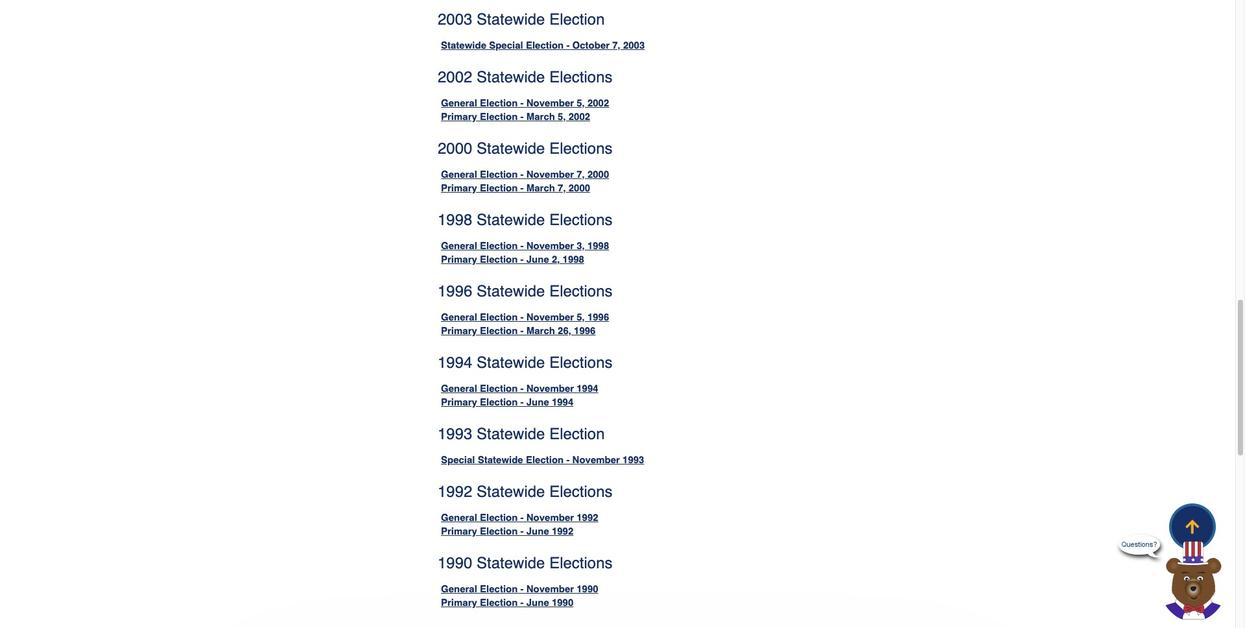 Task type: locate. For each thing, give the bounding box(es) containing it.
primary inside general election - november 1990 primary election - june 1990
[[441, 597, 478, 608]]

november inside "general election - november 7, 2000 primary election - march 7, 2000"
[[527, 169, 574, 180]]

election down general election - november 5, 1996 link
[[480, 325, 518, 336]]

general inside general election - november 3, 1998 primary election - june 2, 1998
[[441, 240, 478, 251]]

7 primary from the top
[[441, 597, 478, 608]]

november inside general election - november 1990 primary election - june 1990
[[527, 583, 574, 594]]

2002
[[438, 68, 473, 86], [588, 97, 609, 108], [569, 111, 591, 122]]

statewide for 2003
[[477, 10, 545, 28]]

6 elections from the top
[[550, 483, 613, 501]]

general for general election - november 5, 2002
[[441, 97, 478, 108]]

- up primary election - june 2, 1998 link
[[521, 240, 524, 251]]

general election - november 1994 link
[[441, 383, 599, 394]]

primary inside "general election - november 7, 2000 primary election - march 7, 2000"
[[441, 182, 478, 193]]

2 vertical spatial 1994
[[552, 396, 574, 407]]

june left 2,
[[527, 254, 549, 265]]

5, inside 'general election - november 5, 1996 primary election - march 26, 1996'
[[577, 311, 585, 322]]

0 vertical spatial 1996
[[438, 282, 473, 300]]

0 vertical spatial 2003
[[438, 10, 473, 28]]

7, right october
[[613, 39, 621, 50]]

5, down 1996 statewide elections
[[577, 311, 585, 322]]

primary election - june 1990 link
[[441, 597, 574, 608]]

2 elections from the top
[[550, 139, 613, 158]]

statewide up general election - november 1990 'link'
[[477, 554, 545, 572]]

statewide special election - october 7, 2003
[[441, 39, 645, 50]]

november
[[527, 97, 574, 108], [527, 169, 574, 180], [527, 240, 574, 251], [527, 311, 574, 322], [527, 383, 574, 394], [573, 454, 620, 465], [527, 512, 574, 523], [527, 583, 574, 594]]

election down general election - november 5, 2002 link
[[480, 111, 518, 122]]

0 vertical spatial march
[[527, 111, 555, 122]]

general for general election - november 7, 2000
[[441, 169, 478, 180]]

june for 1990
[[527, 597, 549, 608]]

1 elections from the top
[[550, 68, 613, 86]]

june down general election - november 1990 'link'
[[527, 597, 549, 608]]

general up primary election - june 1990 link
[[441, 583, 478, 594]]

5 elections from the top
[[550, 354, 613, 372]]

general election - november 1990 primary election - june 1990
[[441, 583, 599, 608]]

june
[[527, 254, 549, 265], [527, 396, 549, 407], [527, 525, 549, 537], [527, 597, 549, 608]]

3,
[[577, 240, 585, 251]]

november for primary election - march 5, 2002
[[527, 97, 574, 108]]

elections for 1996 statewide elections
[[550, 282, 613, 300]]

2,
[[552, 254, 560, 265]]

november inside the general election - november 1994 primary election - june 1994
[[527, 383, 574, 394]]

2 horizontal spatial 7,
[[613, 39, 621, 50]]

3 june from the top
[[527, 525, 549, 537]]

general up primary election - june 1994 link
[[441, 383, 478, 394]]

general inside the general election - november 1994 primary election - june 1994
[[441, 383, 478, 394]]

1 horizontal spatial 7,
[[577, 169, 585, 180]]

2 vertical spatial march
[[527, 325, 555, 336]]

1 general from the top
[[441, 97, 478, 108]]

general up the primary election - march 5, 2002 link
[[441, 97, 478, 108]]

march for 5,
[[527, 111, 555, 122]]

special statewide election - november 1993 link
[[441, 454, 645, 465]]

7 elections from the top
[[550, 554, 613, 572]]

1 june from the top
[[527, 254, 549, 265]]

elections for 1998 statewide elections
[[550, 211, 613, 229]]

6 primary from the top
[[441, 525, 478, 537]]

1998
[[438, 211, 473, 229], [588, 240, 609, 251], [563, 254, 585, 265]]

october
[[573, 39, 610, 50]]

general for general election - november 1994
[[441, 383, 478, 394]]

1 horizontal spatial 1994
[[552, 396, 574, 407]]

statewide special election - october 7, 2003 link
[[441, 39, 645, 50]]

statewide up general election - november 5, 2002 link
[[477, 68, 545, 86]]

general up primary election - march 26, 1996 link
[[441, 311, 478, 322]]

5,
[[577, 97, 585, 108], [558, 111, 566, 122], [577, 311, 585, 322]]

2 horizontal spatial 1990
[[577, 583, 599, 594]]

primary inside general election - november 1992 primary election - june 1992
[[441, 525, 478, 537]]

elections
[[550, 68, 613, 86], [550, 139, 613, 158], [550, 211, 613, 229], [550, 282, 613, 300], [550, 354, 613, 372], [550, 483, 613, 501], [550, 554, 613, 572]]

2 horizontal spatial 1998
[[588, 240, 609, 251]]

- up the primary election - march 5, 2002 link
[[521, 97, 524, 108]]

7, down "2000 statewide elections"
[[577, 169, 585, 180]]

5 general from the top
[[441, 383, 478, 394]]

3 primary from the top
[[441, 254, 478, 265]]

election
[[550, 10, 605, 28], [526, 39, 564, 50], [480, 97, 518, 108], [480, 111, 518, 122], [480, 169, 518, 180], [480, 182, 518, 193], [480, 240, 518, 251], [480, 254, 518, 265], [480, 311, 518, 322], [480, 325, 518, 336], [480, 383, 518, 394], [480, 396, 518, 407], [550, 425, 605, 443], [526, 454, 564, 465], [480, 512, 518, 523], [480, 525, 518, 537], [480, 583, 518, 594], [480, 597, 518, 608]]

questions? ask me. image
[[1119, 528, 1161, 569]]

primary election - june 1992 link
[[441, 525, 574, 537]]

2 general from the top
[[441, 169, 478, 180]]

0 horizontal spatial 1993
[[438, 425, 473, 443]]

november inside 'general election - november 5, 1996 primary election - march 26, 1996'
[[527, 311, 574, 322]]

2003
[[438, 10, 473, 28], [624, 39, 645, 50]]

-
[[567, 39, 570, 50], [521, 97, 524, 108], [521, 111, 524, 122], [521, 169, 524, 180], [521, 182, 524, 193], [521, 240, 524, 251], [521, 254, 524, 265], [521, 311, 524, 322], [521, 325, 524, 336], [521, 383, 524, 394], [521, 396, 524, 407], [567, 454, 570, 465], [521, 512, 524, 523], [521, 525, 524, 537], [521, 583, 524, 594], [521, 597, 524, 608]]

statewide for 1996
[[477, 282, 545, 300]]

general up primary election - june 1992 'link'
[[441, 512, 478, 523]]

1998 statewide elections
[[438, 211, 613, 229]]

2 vertical spatial 5,
[[577, 311, 585, 322]]

0 vertical spatial 1998
[[438, 211, 473, 229]]

general election - november 5, 1996 primary election - march 26, 1996
[[441, 311, 609, 336]]

general up primary election - march 7, 2000 link
[[441, 169, 478, 180]]

primary
[[441, 111, 478, 122], [441, 182, 478, 193], [441, 254, 478, 265], [441, 325, 478, 336], [441, 396, 478, 407], [441, 525, 478, 537], [441, 597, 478, 608]]

2 march from the top
[[527, 182, 555, 193]]

march inside "general election - november 7, 2000 primary election - march 7, 2000"
[[527, 182, 555, 193]]

june inside general election - november 1992 primary election - june 1992
[[527, 525, 549, 537]]

0 vertical spatial 7,
[[613, 39, 621, 50]]

election down "general election - november 7, 2000" link
[[480, 182, 518, 193]]

1996
[[438, 282, 473, 300], [588, 311, 609, 322], [574, 325, 596, 336]]

0 vertical spatial 1990
[[438, 554, 473, 572]]

november inside general election - november 1992 primary election - june 1992
[[527, 512, 574, 523]]

3 elections from the top
[[550, 211, 613, 229]]

2002 statewide elections
[[438, 68, 613, 86]]

2000
[[438, 139, 473, 158], [588, 169, 609, 180], [569, 182, 591, 193]]

statewide for 2000
[[477, 139, 545, 158]]

1 horizontal spatial 1992
[[552, 525, 574, 537]]

1994
[[438, 354, 473, 372], [577, 383, 599, 394], [552, 396, 574, 407]]

0 vertical spatial 1994
[[438, 354, 473, 372]]

general election - november 1992 link
[[441, 512, 599, 523]]

general inside general election - november 1992 primary election - june 1992
[[441, 512, 478, 523]]

1 vertical spatial 1990
[[577, 583, 599, 594]]

november for primary election - march 26, 1996
[[527, 311, 574, 322]]

november inside general election - november 5, 2002 primary election - march 5, 2002
[[527, 97, 574, 108]]

0 horizontal spatial 1992
[[438, 483, 473, 501]]

statewide down 1993 statewide election
[[478, 454, 523, 465]]

- down general election - november 1992 link
[[521, 525, 524, 537]]

1996 statewide elections
[[438, 282, 613, 300]]

2 june from the top
[[527, 396, 549, 407]]

5 primary from the top
[[441, 396, 478, 407]]

1 vertical spatial 2003
[[624, 39, 645, 50]]

elections for 2002 statewide elections
[[550, 68, 613, 86]]

7 general from the top
[[441, 583, 478, 594]]

1 primary from the top
[[441, 111, 478, 122]]

general up primary election - june 2, 1998 link
[[441, 240, 478, 251]]

7, down "general election - november 7, 2000" link
[[558, 182, 566, 193]]

1 horizontal spatial 1998
[[563, 254, 585, 265]]

1 march from the top
[[527, 111, 555, 122]]

election down general election - november 1990 'link'
[[480, 597, 518, 608]]

primary election - march 5, 2002 link
[[441, 111, 591, 122]]

4 elections from the top
[[550, 282, 613, 300]]

1 vertical spatial 1993
[[623, 454, 645, 465]]

election up special statewide election - november 1993 link
[[550, 425, 605, 443]]

1990
[[438, 554, 473, 572], [577, 583, 599, 594], [552, 597, 574, 608]]

2 primary from the top
[[441, 182, 478, 193]]

1 vertical spatial special
[[441, 454, 475, 465]]

3 march from the top
[[527, 325, 555, 336]]

general election - november 3, 1998 primary election - june 2, 1998
[[441, 240, 609, 265]]

0 horizontal spatial 1990
[[438, 554, 473, 572]]

march down general election - november 5, 2002 link
[[527, 111, 555, 122]]

0 vertical spatial 5,
[[577, 97, 585, 108]]

1990 statewide elections
[[438, 554, 613, 572]]

1 vertical spatial 1992
[[577, 512, 599, 523]]

march inside 'general election - november 5, 1996 primary election - march 26, 1996'
[[527, 325, 555, 336]]

1 vertical spatial 1996
[[588, 311, 609, 322]]

june down general election - november 1992 link
[[527, 525, 549, 537]]

special statewide election - november 1993
[[441, 454, 645, 465]]

1 horizontal spatial special
[[489, 39, 523, 50]]

primary inside general election - november 5, 2002 primary election - march 5, 2002
[[441, 111, 478, 122]]

statewide up general election - november 1992 link
[[477, 483, 545, 501]]

election down 1993 statewide election
[[526, 454, 564, 465]]

march down "general election - november 7, 2000" link
[[527, 182, 555, 193]]

26,
[[558, 325, 572, 336]]

statewide for special
[[478, 454, 523, 465]]

primary inside the general election - november 1994 primary election - june 1994
[[441, 396, 478, 407]]

1 vertical spatial 1998
[[588, 240, 609, 251]]

june inside general election - november 1990 primary election - june 1990
[[527, 597, 549, 608]]

5, down october
[[577, 97, 585, 108]]

election up primary election - march 26, 1996 link
[[480, 311, 518, 322]]

june for 1994
[[527, 396, 549, 407]]

statewide up general election - november 5, 1996 link
[[477, 282, 545, 300]]

4 primary from the top
[[441, 325, 478, 336]]

election up october
[[550, 10, 605, 28]]

1992
[[438, 483, 473, 501], [577, 512, 599, 523], [552, 525, 574, 537]]

general inside 'general election - november 5, 1996 primary election - march 26, 1996'
[[441, 311, 478, 322]]

june inside the general election - november 1994 primary election - june 1994
[[527, 396, 549, 407]]

2003 statewide election
[[438, 10, 605, 28]]

0 horizontal spatial 7,
[[558, 182, 566, 193]]

primary election - june 1994 link
[[441, 396, 574, 407]]

2 vertical spatial 7,
[[558, 182, 566, 193]]

- up primary election - june 1992 'link'
[[521, 512, 524, 523]]

march down general election - november 5, 1996 link
[[527, 325, 555, 336]]

5, for 2002
[[577, 97, 585, 108]]

2 vertical spatial 2000
[[569, 182, 591, 193]]

march
[[527, 111, 555, 122], [527, 182, 555, 193], [527, 325, 555, 336]]

november inside general election - november 3, 1998 primary election - june 2, 1998
[[527, 240, 574, 251]]

1 vertical spatial march
[[527, 182, 555, 193]]

3 general from the top
[[441, 240, 478, 251]]

statewide down primary election - june 1994 link
[[477, 425, 545, 443]]

statewide for 1994
[[477, 354, 545, 372]]

- down general election - november 1994 link
[[521, 396, 524, 407]]

0 vertical spatial 1992
[[438, 483, 473, 501]]

6 general from the top
[[441, 512, 478, 523]]

1 horizontal spatial 1990
[[552, 597, 574, 608]]

june down general election - november 1994 link
[[527, 396, 549, 407]]

2 vertical spatial 1990
[[552, 597, 574, 608]]

4 june from the top
[[527, 597, 549, 608]]

1 vertical spatial 5,
[[558, 111, 566, 122]]

statewide up general election - november 1994 link
[[477, 354, 545, 372]]

1993
[[438, 425, 473, 443], [623, 454, 645, 465]]

march inside general election - november 5, 2002 primary election - march 5, 2002
[[527, 111, 555, 122]]

statewide for 1990
[[477, 554, 545, 572]]

special
[[489, 39, 523, 50], [441, 454, 475, 465]]

statewide up statewide special election - october 7, 2003 link
[[477, 10, 545, 28]]

general election - november 3, 1998 link
[[441, 240, 609, 251]]

statewide up the general election - november 3, 1998 link at left top
[[477, 211, 545, 229]]

0 horizontal spatial 1994
[[438, 354, 473, 372]]

general inside "general election - november 7, 2000 primary election - march 7, 2000"
[[441, 169, 478, 180]]

election up primary election - june 1990 link
[[480, 583, 518, 594]]

statewide
[[477, 10, 545, 28], [441, 39, 487, 50], [477, 68, 545, 86], [477, 139, 545, 158], [477, 211, 545, 229], [477, 282, 545, 300], [477, 354, 545, 372], [477, 425, 545, 443], [478, 454, 523, 465], [477, 483, 545, 501], [477, 554, 545, 572]]

5, down general election - november 5, 2002 link
[[558, 111, 566, 122]]

general inside general election - november 5, 2002 primary election - march 5, 2002
[[441, 97, 478, 108]]

7,
[[613, 39, 621, 50], [577, 169, 585, 180], [558, 182, 566, 193]]

general inside general election - november 1990 primary election - june 1990
[[441, 583, 478, 594]]

election up primary election - june 1994 link
[[480, 383, 518, 394]]

election up primary election - march 7, 2000 link
[[480, 169, 518, 180]]

general
[[441, 97, 478, 108], [441, 169, 478, 180], [441, 240, 478, 251], [441, 311, 478, 322], [441, 383, 478, 394], [441, 512, 478, 523], [441, 583, 478, 594]]

statewide up "general election - november 7, 2000" link
[[477, 139, 545, 158]]

4 general from the top
[[441, 311, 478, 322]]

2 horizontal spatial 1994
[[577, 383, 599, 394]]



Task type: describe. For each thing, give the bounding box(es) containing it.
statewide for 1998
[[477, 211, 545, 229]]

- up primary election - march 26, 1996 link
[[521, 311, 524, 322]]

election down general election - november 1994 link
[[480, 396, 518, 407]]

2 horizontal spatial 1992
[[577, 512, 599, 523]]

- up primary election - june 1990 link
[[521, 583, 524, 594]]

general election - november 1990 link
[[441, 583, 599, 594]]

1 horizontal spatial 2003
[[624, 39, 645, 50]]

general for general election - november 3, 1998
[[441, 240, 478, 251]]

election up primary election - june 2, 1998 link
[[480, 240, 518, 251]]

election down the general election - november 3, 1998 link at left top
[[480, 254, 518, 265]]

1 vertical spatial 1994
[[577, 383, 599, 394]]

elections for 2000 statewide elections
[[550, 139, 613, 158]]

0 vertical spatial special
[[489, 39, 523, 50]]

click me to chat with sam image
[[1158, 541, 1230, 620]]

0 vertical spatial 1993
[[438, 425, 473, 443]]

primary inside general election - november 3, 1998 primary election - june 2, 1998
[[441, 254, 478, 265]]

election up primary election - june 1992 'link'
[[480, 512, 518, 523]]

november for primary election - june 1990
[[527, 583, 574, 594]]

primary inside 'general election - november 5, 1996 primary election - march 26, 1996'
[[441, 325, 478, 336]]

november for primary election - june 1994
[[527, 383, 574, 394]]

1 vertical spatial 7,
[[577, 169, 585, 180]]

1994 statewide elections
[[438, 354, 613, 372]]

elections for 1992 statewide elections
[[550, 483, 613, 501]]

statewide for 1993
[[477, 425, 545, 443]]

general election - november 5, 2002 primary election - march 5, 2002
[[441, 97, 609, 122]]

2 vertical spatial 1992
[[552, 525, 574, 537]]

- down general election - november 1990 'link'
[[521, 597, 524, 608]]

1 vertical spatial 2000
[[588, 169, 609, 180]]

general election - november 5, 2002 link
[[441, 97, 609, 108]]

general for general election - november 1992
[[441, 512, 478, 523]]

general election - november 5, 1996 link
[[441, 311, 609, 322]]

2000 statewide elections
[[438, 139, 613, 158]]

november for primary election - june 2, 1998
[[527, 240, 574, 251]]

- down general election - november 5, 2002 link
[[521, 111, 524, 122]]

statewide for 1992
[[477, 483, 545, 501]]

general election - november 7, 2000 primary election - march 7, 2000
[[441, 169, 609, 193]]

2 vertical spatial 2002
[[569, 111, 591, 122]]

2 vertical spatial 1996
[[574, 325, 596, 336]]

- down 1993 statewide election
[[567, 454, 570, 465]]

general election - november 1994 primary election - june 1994
[[441, 383, 599, 407]]

primary election - march 26, 1996 link
[[441, 325, 596, 336]]

november for primary election - march 7, 2000
[[527, 169, 574, 180]]

- up primary election - march 7, 2000 link
[[521, 169, 524, 180]]

election down 2003 statewide election
[[526, 39, 564, 50]]

- down general election - november 5, 1996 link
[[521, 325, 524, 336]]

november for primary election - june 1992
[[527, 512, 574, 523]]

5, for 1996
[[577, 311, 585, 322]]

elections for 1994 statewide elections
[[550, 354, 613, 372]]

- up primary election - june 1994 link
[[521, 383, 524, 394]]

elections for 1990 statewide elections
[[550, 554, 613, 572]]

election down general election - november 1992 link
[[480, 525, 518, 537]]

statewide for 2002
[[477, 68, 545, 86]]

0 horizontal spatial 1998
[[438, 211, 473, 229]]

general for general election - november 5, 1996
[[441, 311, 478, 322]]

june inside general election - november 3, 1998 primary election - june 2, 1998
[[527, 254, 549, 265]]

0 horizontal spatial 2003
[[438, 10, 473, 28]]

election up the primary election - march 5, 2002 link
[[480, 97, 518, 108]]

general for general election - november 1990
[[441, 583, 478, 594]]

primary election - june 2, 1998 link
[[441, 254, 585, 265]]

1993 statewide election
[[438, 425, 605, 443]]

- down "general election - november 7, 2000" link
[[521, 182, 524, 193]]

march for 26,
[[527, 325, 555, 336]]

2 vertical spatial 1998
[[563, 254, 585, 265]]

1 horizontal spatial 1993
[[623, 454, 645, 465]]

march for 7,
[[527, 182, 555, 193]]

1 vertical spatial 2002
[[588, 97, 609, 108]]

primary election - march 7, 2000 link
[[441, 182, 591, 193]]

general election - november 1992 primary election - june 1992
[[441, 512, 599, 537]]

- down the general election - november 3, 1998 link at left top
[[521, 254, 524, 265]]

0 vertical spatial 2002
[[438, 68, 473, 86]]

- left october
[[567, 39, 570, 50]]

june for 1992
[[527, 525, 549, 537]]

0 vertical spatial 2000
[[438, 139, 473, 158]]

general election - november 7, 2000 link
[[441, 169, 609, 180]]

statewide down 2003 statewide election
[[441, 39, 487, 50]]

1992 statewide elections
[[438, 483, 613, 501]]

0 horizontal spatial special
[[441, 454, 475, 465]]



Task type: vqa. For each thing, say whether or not it's contained in the screenshot.
Approved in the Stamped and Approved Form 400 (PDF) Modification to Form 400: Renumbering (PDF)
no



